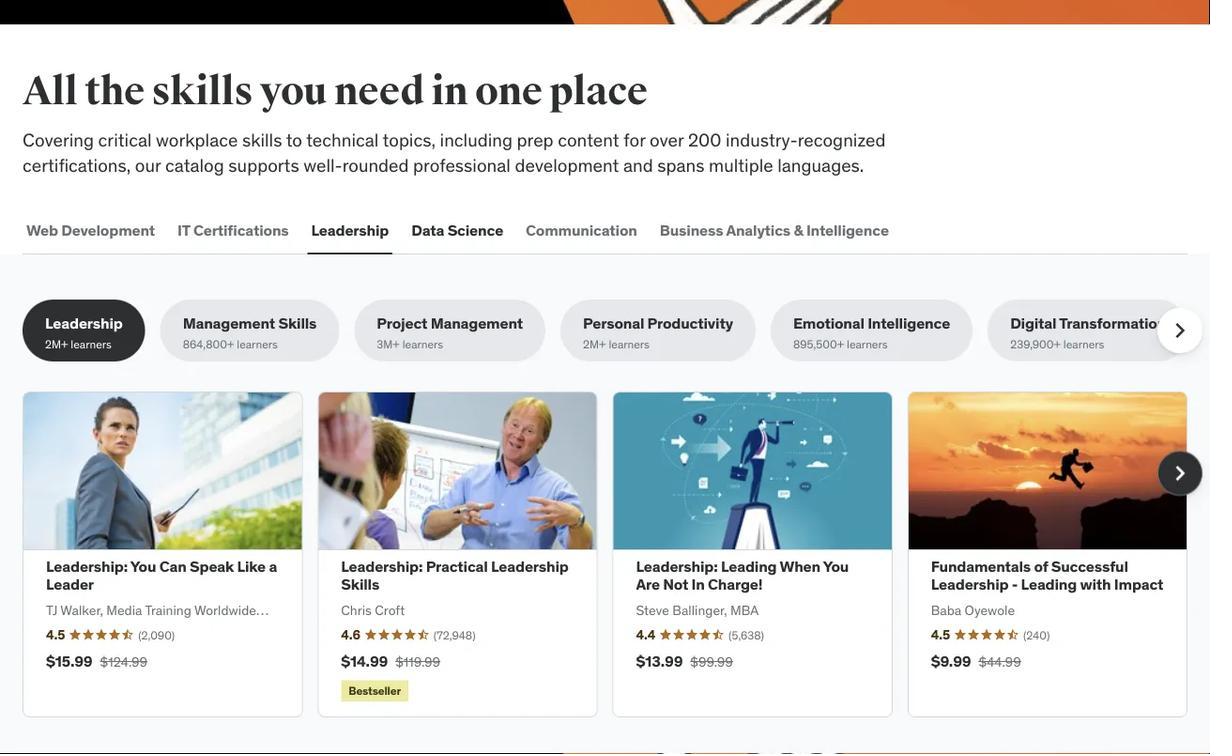 Task type: vqa. For each thing, say whether or not it's contained in the screenshot.
web development
yes



Task type: locate. For each thing, give the bounding box(es) containing it.
leadership inside fundamentals of  successful leadership - leading with impact
[[932, 575, 1009, 594]]

leadership inside leadership: practical leadership skills
[[491, 557, 569, 576]]

leadership: leading when you are not in charge!
[[636, 557, 849, 594]]

supports
[[229, 154, 299, 176]]

when
[[780, 557, 821, 576]]

1 horizontal spatial 2m+
[[583, 337, 606, 352]]

5 learners from the left
[[847, 337, 888, 352]]

skills up supports
[[242, 129, 282, 151]]

you
[[260, 67, 327, 116]]

learners for digital transformation
[[1064, 337, 1105, 352]]

leadership right practical on the left bottom of the page
[[491, 557, 569, 576]]

3 leadership: from the left
[[636, 557, 718, 576]]

0 horizontal spatial you
[[130, 557, 156, 576]]

with
[[1081, 575, 1112, 594]]

carousel element
[[23, 392, 1203, 718]]

1 management from the left
[[183, 314, 275, 333]]

professional
[[413, 154, 511, 176]]

leadership: inside leadership: practical leadership skills
[[341, 557, 423, 576]]

not
[[663, 575, 689, 594]]

learners for emotional intelligence
[[847, 337, 888, 352]]

1 vertical spatial skills
[[242, 129, 282, 151]]

1 horizontal spatial you
[[824, 557, 849, 576]]

2 2m+ from the left
[[583, 337, 606, 352]]

multiple
[[709, 154, 774, 176]]

learners for personal productivity
[[609, 337, 650, 352]]

1 vertical spatial intelligence
[[868, 314, 951, 333]]

personal
[[583, 314, 645, 333]]

leadership: practical leadership skills
[[341, 557, 569, 594]]

intelligence right '&'
[[807, 220, 889, 240]]

0 vertical spatial intelligence
[[807, 220, 889, 240]]

leading inside fundamentals of  successful leadership - leading with impact
[[1022, 575, 1078, 594]]

you
[[130, 557, 156, 576], [824, 557, 849, 576]]

learners inside personal productivity 2m+ learners
[[609, 337, 650, 352]]

4 learners from the left
[[609, 337, 650, 352]]

management up 864,800+
[[183, 314, 275, 333]]

0 horizontal spatial leading
[[721, 557, 777, 576]]

864,800+
[[183, 337, 234, 352]]

you right when
[[824, 557, 849, 576]]

digital
[[1011, 314, 1057, 333]]

skills
[[152, 67, 253, 116], [242, 129, 282, 151]]

1 horizontal spatial leadership:
[[341, 557, 423, 576]]

skills inside "covering critical workplace skills to technical topics, including prep content for over 200 industry-recognized certifications, our catalog supports well-rounded professional development and spans multiple languages."
[[242, 129, 282, 151]]

0 vertical spatial skills
[[152, 67, 253, 116]]

leading
[[721, 557, 777, 576], [1022, 575, 1078, 594]]

1 leadership: from the left
[[46, 557, 128, 576]]

next image
[[1166, 458, 1196, 488]]

1 horizontal spatial leading
[[1022, 575, 1078, 594]]

leader
[[46, 575, 94, 594]]

1 learners from the left
[[71, 337, 112, 352]]

leadership down rounded
[[311, 220, 389, 240]]

content
[[558, 129, 620, 151]]

learners inside project management 3m+ learners
[[403, 337, 444, 352]]

certifications,
[[23, 154, 131, 176]]

management inside management skills 864,800+ learners
[[183, 314, 275, 333]]

leading inside 'leadership: leading when you are not in charge!'
[[721, 557, 777, 576]]

0 horizontal spatial 2m+
[[45, 337, 68, 352]]

learners inside management skills 864,800+ learners
[[237, 337, 278, 352]]

intelligence
[[807, 220, 889, 240], [868, 314, 951, 333]]

practical
[[426, 557, 488, 576]]

analytics
[[726, 220, 791, 240]]

development
[[515, 154, 619, 176]]

charge!
[[708, 575, 763, 594]]

languages.
[[778, 154, 865, 176]]

1 2m+ from the left
[[45, 337, 68, 352]]

skills
[[278, 314, 317, 333], [341, 575, 380, 594]]

leadership: inside 'leadership: leading when you are not in charge!'
[[636, 557, 718, 576]]

science
[[448, 220, 504, 240]]

2 you from the left
[[824, 557, 849, 576]]

1 horizontal spatial management
[[431, 314, 523, 333]]

you left can
[[130, 557, 156, 576]]

leadership inside topic filters element
[[45, 314, 123, 333]]

0 horizontal spatial management
[[183, 314, 275, 333]]

learners
[[71, 337, 112, 352], [237, 337, 278, 352], [403, 337, 444, 352], [609, 337, 650, 352], [847, 337, 888, 352], [1064, 337, 1105, 352]]

3 learners from the left
[[403, 337, 444, 352]]

leadership: you can speak like a leader link
[[46, 557, 277, 594]]

skills up workplace
[[152, 67, 253, 116]]

200
[[688, 129, 722, 151]]

learners inside the digital transformation 239,900+ learners
[[1064, 337, 1105, 352]]

leadership
[[311, 220, 389, 240], [45, 314, 123, 333], [491, 557, 569, 576], [932, 575, 1009, 594]]

2m+
[[45, 337, 68, 352], [583, 337, 606, 352]]

skills inside leadership: practical leadership skills
[[341, 575, 380, 594]]

leadership left '-'
[[932, 575, 1009, 594]]

2 horizontal spatial leadership:
[[636, 557, 718, 576]]

0 vertical spatial skills
[[278, 314, 317, 333]]

and
[[624, 154, 653, 176]]

0 horizontal spatial skills
[[278, 314, 317, 333]]

learners for management skills
[[237, 337, 278, 352]]

leading right '-'
[[1022, 575, 1078, 594]]

leadership inside leadership button
[[311, 220, 389, 240]]

895,500+
[[794, 337, 845, 352]]

2 learners from the left
[[237, 337, 278, 352]]

learners inside leadership 2m+ learners
[[71, 337, 112, 352]]

emotional intelligence 895,500+ learners
[[794, 314, 951, 352]]

prep
[[517, 129, 554, 151]]

6 learners from the left
[[1064, 337, 1105, 352]]

1 horizontal spatial skills
[[341, 575, 380, 594]]

over
[[650, 129, 684, 151]]

successful
[[1052, 557, 1129, 576]]

a
[[269, 557, 277, 576]]

leadership down web development button
[[45, 314, 123, 333]]

rounded
[[343, 154, 409, 176]]

leadership: you can speak like a leader
[[46, 557, 277, 594]]

intelligence right emotional
[[868, 314, 951, 333]]

3m+
[[377, 337, 400, 352]]

management right project
[[431, 314, 523, 333]]

for
[[624, 129, 646, 151]]

management
[[183, 314, 275, 333], [431, 314, 523, 333]]

leadership:
[[46, 557, 128, 576], [341, 557, 423, 576], [636, 557, 718, 576]]

1 vertical spatial skills
[[341, 575, 380, 594]]

1 you from the left
[[130, 557, 156, 576]]

2 leadership: from the left
[[341, 557, 423, 576]]

0 horizontal spatial leadership:
[[46, 557, 128, 576]]

in
[[432, 67, 468, 116]]

emotional
[[794, 314, 865, 333]]

learners inside emotional intelligence 895,500+ learners
[[847, 337, 888, 352]]

transformation
[[1060, 314, 1167, 333]]

2 management from the left
[[431, 314, 523, 333]]

in
[[692, 575, 705, 594]]

skills inside management skills 864,800+ learners
[[278, 314, 317, 333]]

leadership: inside leadership: you can speak like a leader
[[46, 557, 128, 576]]

leading left when
[[721, 557, 777, 576]]



Task type: describe. For each thing, give the bounding box(es) containing it.
it certifications
[[178, 220, 289, 240]]

our
[[135, 154, 161, 176]]

can
[[159, 557, 187, 576]]

to
[[286, 129, 302, 151]]

catalog
[[165, 154, 224, 176]]

management skills 864,800+ learners
[[183, 314, 317, 352]]

covering critical workplace skills to technical topics, including prep content for over 200 industry-recognized certifications, our catalog supports well-rounded professional development and spans multiple languages.
[[23, 129, 886, 176]]

communication
[[526, 220, 638, 240]]

business analytics & intelligence button
[[656, 208, 893, 253]]

critical
[[98, 129, 152, 151]]

project
[[377, 314, 428, 333]]

leadership: for leadership: leading when you are not in charge!
[[636, 557, 718, 576]]

one
[[475, 67, 543, 116]]

239,900+
[[1011, 337, 1061, 352]]

impact
[[1115, 575, 1164, 594]]

recognized
[[798, 129, 886, 151]]

business analytics & intelligence
[[660, 220, 889, 240]]

leadership button
[[308, 208, 393, 253]]

leadership: for leadership: practical leadership skills
[[341, 557, 423, 576]]

web
[[26, 220, 58, 240]]

it
[[178, 220, 190, 240]]

all the skills you need in one place
[[23, 67, 648, 116]]

data science button
[[408, 208, 507, 253]]

management inside project management 3m+ learners
[[431, 314, 523, 333]]

project management 3m+ learners
[[377, 314, 523, 352]]

leadership: leading when you are not in charge! link
[[636, 557, 849, 594]]

like
[[237, 557, 266, 576]]

are
[[636, 575, 660, 594]]

-
[[1012, 575, 1018, 594]]

place
[[550, 67, 648, 116]]

topics,
[[383, 129, 436, 151]]

of
[[1035, 557, 1049, 576]]

you inside leadership: you can speak like a leader
[[130, 557, 156, 576]]

topic filters element
[[23, 300, 1203, 362]]

need
[[334, 67, 425, 116]]

industry-
[[726, 129, 798, 151]]

covering
[[23, 129, 94, 151]]

spans
[[658, 154, 705, 176]]

leadership: for leadership: you can speak like a leader
[[46, 557, 128, 576]]

intelligence inside emotional intelligence 895,500+ learners
[[868, 314, 951, 333]]

digital transformation 239,900+ learners
[[1011, 314, 1167, 352]]

web development button
[[23, 208, 159, 253]]

data
[[412, 220, 445, 240]]

the
[[85, 67, 145, 116]]

speak
[[190, 557, 234, 576]]

2m+ inside personal productivity 2m+ learners
[[583, 337, 606, 352]]

you inside 'leadership: leading when you are not in charge!'
[[824, 557, 849, 576]]

intelligence inside business analytics & intelligence button
[[807, 220, 889, 240]]

technical
[[306, 129, 379, 151]]

fundamentals
[[932, 557, 1031, 576]]

&
[[794, 220, 804, 240]]

communication button
[[522, 208, 641, 253]]

workplace
[[156, 129, 238, 151]]

fundamentals of  successful leadership - leading with impact
[[932, 557, 1164, 594]]

development
[[61, 220, 155, 240]]

leadership 2m+ learners
[[45, 314, 123, 352]]

leadership: practical leadership skills link
[[341, 557, 569, 594]]

2m+ inside leadership 2m+ learners
[[45, 337, 68, 352]]

personal productivity 2m+ learners
[[583, 314, 733, 352]]

web development
[[26, 220, 155, 240]]

learners for project management
[[403, 337, 444, 352]]

including
[[440, 129, 513, 151]]

next image
[[1166, 316, 1196, 346]]

data science
[[412, 220, 504, 240]]

it certifications button
[[174, 208, 293, 253]]

productivity
[[648, 314, 733, 333]]

well-
[[304, 154, 343, 176]]

fundamentals of  successful leadership - leading with impact link
[[932, 557, 1164, 594]]

certifications
[[193, 220, 289, 240]]

all
[[23, 67, 78, 116]]

business
[[660, 220, 724, 240]]



